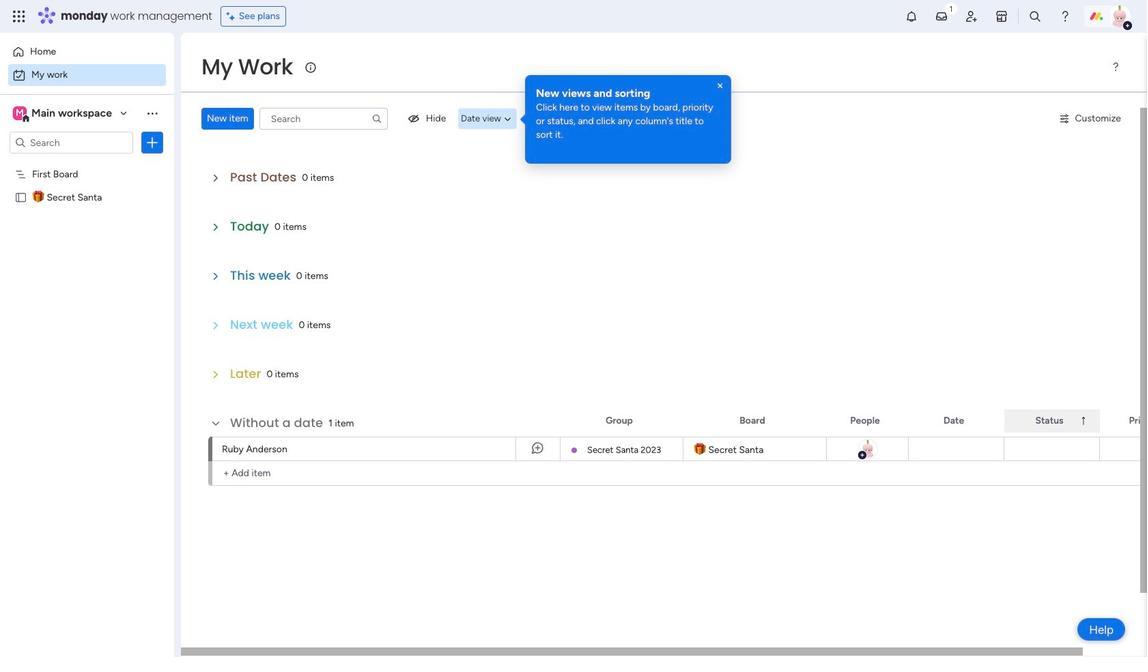 Task type: describe. For each thing, give the bounding box(es) containing it.
select product image
[[12, 10, 26, 23]]

1 vertical spatial option
[[8, 64, 166, 86]]

sort image
[[1079, 416, 1090, 427]]

public board image
[[14, 191, 27, 204]]

workspace image
[[13, 106, 27, 121]]

options image
[[145, 136, 159, 150]]

0 vertical spatial option
[[8, 41, 166, 63]]

notifications image
[[905, 10, 919, 23]]

search image
[[371, 113, 382, 124]]

monday marketplace image
[[995, 10, 1009, 23]]

ruby anderson image
[[1109, 5, 1131, 27]]

ruby anderson image
[[858, 439, 878, 460]]

menu image
[[1111, 61, 1122, 72]]

workspace options image
[[145, 106, 159, 120]]

search everything image
[[1029, 10, 1042, 23]]

2 vertical spatial option
[[0, 162, 174, 164]]

help image
[[1059, 10, 1072, 23]]

Filter dashboard by text search field
[[259, 108, 388, 130]]



Task type: locate. For each thing, give the bounding box(es) containing it.
invite members image
[[965, 10, 979, 23]]

None search field
[[259, 108, 388, 130]]

close image
[[715, 81, 726, 92]]

Search in workspace field
[[29, 135, 114, 151]]

1 image
[[945, 1, 958, 16]]

heading
[[536, 86, 721, 101]]

see plans image
[[227, 9, 239, 24]]

column header
[[1005, 410, 1100, 433]]

list box
[[0, 159, 174, 393]]

option
[[8, 41, 166, 63], [8, 64, 166, 86], [0, 162, 174, 164]]

workspace selection element
[[13, 105, 114, 123]]

update feed image
[[935, 10, 949, 23]]



Task type: vqa. For each thing, say whether or not it's contained in the screenshot.
search box
yes



